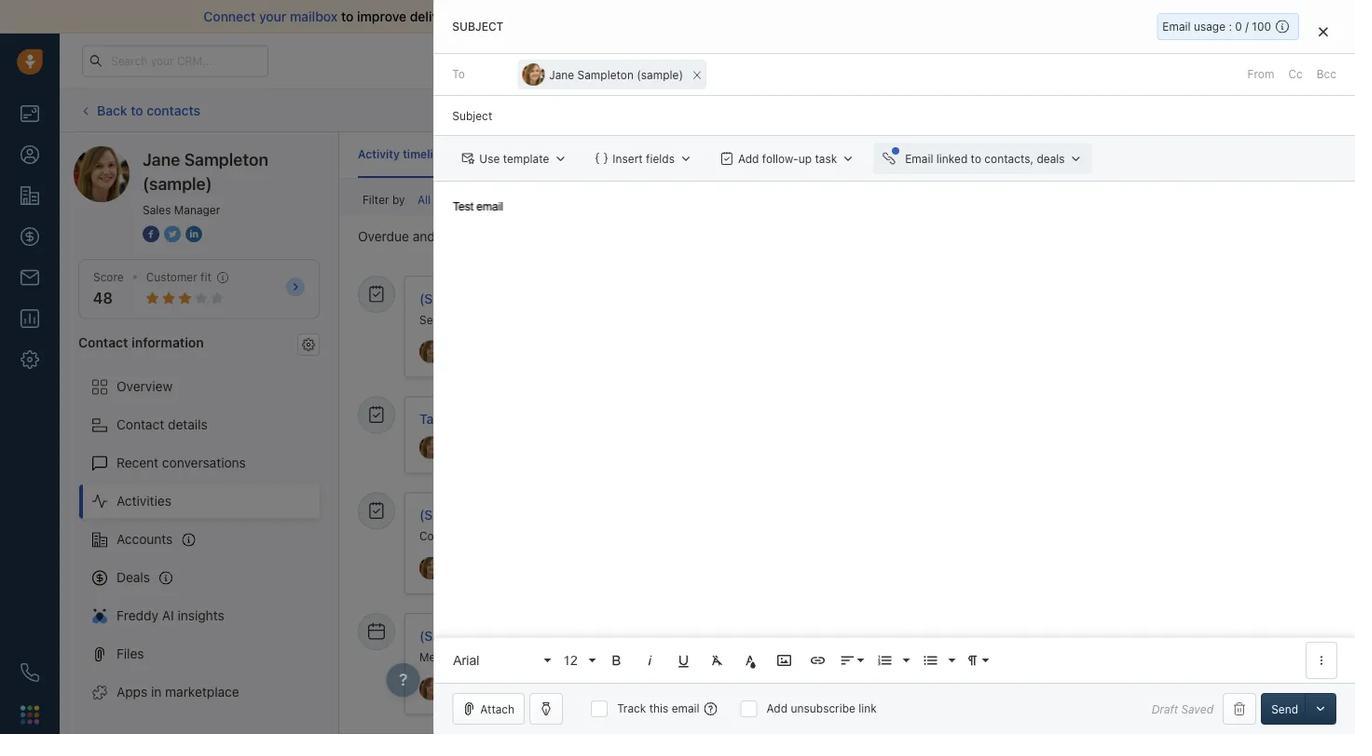Task type: vqa. For each thing, say whether or not it's contained in the screenshot.
1 container_WX8MsF4aQZ5i3RN1 image
no



Task type: describe. For each thing, give the bounding box(es) containing it.
add for add follow-up task
[[738, 152, 759, 165]]

paragraph format image
[[964, 653, 981, 669]]

scratch.
[[1134, 9, 1185, 24]]

use
[[480, 152, 500, 165]]

use template button
[[452, 143, 577, 174]]

freddy ai insights
[[117, 608, 224, 624]]

overdue and upcoming activities
[[358, 229, 556, 244]]

0 horizontal spatial 1
[[451, 412, 457, 427]]

( for tasks
[[568, 148, 573, 161]]

( for notes
[[501, 148, 505, 161]]

to
[[452, 68, 465, 81]]

deals
[[1037, 152, 1065, 165]]

accounts
[[117, 532, 173, 547]]

score
[[93, 271, 124, 284]]

mng settings image
[[302, 338, 315, 351]]

phone element
[[11, 655, 48, 692]]

2 jane sampleton (sample) link from the top
[[443, 682, 585, 698]]

all activities link
[[413, 189, 498, 211]]

conversations.
[[689, 9, 780, 24]]

manager
[[174, 203, 220, 216]]

linked
[[937, 152, 968, 165]]

don't
[[986, 9, 1018, 24]]

1 jane sampleton (sample) link from the top
[[443, 344, 585, 360]]

overview
[[117, 379, 173, 394]]

unsubscribe
[[791, 703, 856, 716]]

with inside (sample) send the pricing quote coordinate with steve for the pricing quote and send it to jane.
[[481, 530, 503, 543]]

0 horizontal spatial proposal
[[470, 313, 516, 326]]

jane sampleton (sample) for 2nd jane sampleton (sample) "link"
[[443, 683, 581, 696]]

to inside back to contacts link
[[131, 102, 143, 118]]

send down overdue and upcoming activities
[[420, 313, 446, 326]]

meeting jane to resolve any concerns and close the deal.
[[420, 651, 722, 664]]

follow-
[[763, 152, 799, 165]]

track
[[617, 703, 646, 716]]

) for tasks ( 3 )
[[580, 148, 585, 161]]

italic (⌘i) image
[[642, 653, 659, 669]]

cc
[[1289, 68, 1303, 81]]

application containing arial
[[434, 182, 1356, 683]]

linkedin circled image
[[186, 224, 202, 244]]

explore plans
[[1003, 54, 1076, 67]]

(sample) for (sample) send the proposal document
[[420, 291, 476, 306]]

the up 'steve'
[[514, 508, 534, 523]]

time
[[533, 194, 556, 207]]

back to contacts link
[[78, 96, 201, 125]]

none text field inside × dialog
[[712, 60, 716, 90]]

email usage : 0 / 100
[[1163, 20, 1272, 33]]

back to contacts
[[97, 102, 200, 118]]

contacts,
[[985, 152, 1034, 165]]

× link
[[688, 59, 707, 89]]

call button
[[672, 95, 729, 126]]

by
[[392, 194, 405, 207]]

0
[[1236, 20, 1243, 33]]

add for add outcome
[[1209, 633, 1230, 646]]

the right 'for'
[[557, 530, 574, 543]]

insert link (⌘k) image
[[810, 653, 826, 669]]

2-
[[563, 9, 577, 24]]

tasks image for task 1
[[368, 407, 385, 423]]

connect
[[204, 9, 256, 24]]

jane inside jane sampleton (sample) ×
[[549, 68, 575, 81]]

ends
[[893, 55, 917, 67]]

mailbox
[[290, 9, 338, 24]]

close image
[[1319, 26, 1329, 37]]

upcoming
[[439, 229, 498, 244]]

bcc
[[1317, 68, 1337, 81]]

send inside (sample) send the pricing quote coordinate with steve for the pricing quote and send it to jane.
[[479, 508, 511, 523]]

the left the deal.
[[676, 651, 693, 664]]

clear formatting image
[[709, 653, 726, 669]]

(sample) send the pricing quote coordinate with steve for the pricing quote and send it to jane.
[[420, 508, 753, 543]]

customer
[[146, 271, 197, 284]]

meeting
[[420, 651, 462, 664]]

sales manager
[[143, 203, 220, 216]]

sampleton up attach
[[472, 683, 530, 696]]

contact for contact details
[[117, 417, 164, 433]]

tasks image for (sample) send the pricing quote
[[368, 503, 385, 520]]

0 vertical spatial in
[[920, 55, 928, 67]]

score 48
[[93, 271, 124, 307]]

10:00
[[955, 630, 986, 643]]

1 horizontal spatial document
[[595, 291, 657, 306]]

call
[[700, 104, 720, 117]]

0 vertical spatial pricing
[[537, 508, 580, 523]]

hilton
[[634, 683, 666, 696]]

updates available. click to refresh.
[[625, 103, 808, 117]]

twitter circled image
[[164, 224, 181, 244]]

underline (⌘u) image
[[675, 653, 692, 669]]

meetings
[[604, 148, 654, 161]]

click
[[725, 103, 751, 117]]

add outcome button
[[1181, 624, 1289, 656]]

unordered list image
[[922, 653, 939, 669]]

apps
[[117, 685, 148, 700]]

text color image
[[742, 653, 759, 669]]

(sample) for (sample) send the pricing quote
[[420, 508, 476, 523]]

(sample) inside jane sampleton (sample) ×
[[637, 68, 683, 81]]

your trial ends in 21 days
[[846, 55, 968, 67]]

tasks image
[[368, 286, 385, 303]]

after
[[739, 313, 764, 326]]

filter
[[363, 194, 389, 207]]

jane sampleton (sample) for second jane sampleton (sample) "link" from the bottom of the page
[[443, 345, 581, 358]]

0 vertical spatial jane sampleton (sample)
[[143, 149, 268, 193]]

your
[[846, 55, 868, 67]]

email image
[[1171, 53, 1184, 69]]

it
[[701, 530, 708, 543]]

this inside × dialog
[[650, 703, 669, 716]]

add for add unsubscribe link
[[767, 703, 788, 716]]

follow
[[598, 313, 629, 326]]

information
[[132, 335, 204, 350]]

send button
[[1262, 694, 1309, 725]]

periods
[[560, 194, 599, 207]]

draft saved
[[1152, 703, 1214, 716]]

jane down "arial"
[[443, 683, 469, 696]]

email inside × dialog
[[672, 703, 700, 716]]

(sample) up the sales manager
[[143, 173, 212, 193]]

insert fields button
[[586, 143, 702, 174]]

email for email
[[625, 104, 653, 117]]

apps in marketplace
[[117, 685, 239, 700]]

custom
[[771, 148, 811, 161]]

and down 'upcoming meeting'
[[622, 651, 642, 664]]

have
[[1021, 9, 1050, 24]]

all for all time periods
[[517, 194, 530, 207]]

arial
[[453, 654, 480, 668]]

attach
[[480, 703, 515, 716]]

( for meetings
[[657, 148, 662, 161]]

resolve
[[507, 651, 545, 664]]

jane sampleton (sample) ×
[[549, 64, 702, 84]]

the down (sample) send the proposal document link
[[450, 313, 467, 326]]

1 for notes ( 1 )
[[505, 148, 511, 161]]

tasks ( 3 )
[[534, 148, 585, 161]]

this inside (sample) send the proposal document send the proposal document and follow up with this contact after it.
[[674, 313, 693, 326]]

0 vertical spatial email
[[653, 9, 686, 24]]

sales
[[143, 203, 171, 216]]

(sample) down (sample) send the proposal document link
[[533, 345, 581, 358]]

filter by
[[363, 194, 405, 207]]

it.
[[767, 313, 777, 326]]

insights
[[178, 608, 224, 624]]

updates available. click to refresh. link
[[598, 93, 818, 127]]



Task type: locate. For each thing, give the bounding box(es) containing it.
0 horizontal spatial in
[[151, 685, 162, 700]]

0 vertical spatial this
[[674, 313, 693, 326]]

: for 0
[[1229, 20, 1233, 33]]

1 horizontal spatial up
[[799, 152, 812, 165]]

1 horizontal spatial add
[[767, 703, 788, 716]]

jane sampleton (sample) link up attach
[[443, 682, 585, 698]]

0 vertical spatial add
[[738, 152, 759, 165]]

so you don't have to start from scratch.
[[942, 9, 1185, 24]]

1 horizontal spatial all
[[517, 194, 530, 207]]

send down outcome
[[1272, 703, 1299, 716]]

activities down time at the top left of page
[[502, 229, 556, 244]]

all for all activities
[[418, 194, 431, 207]]

3 ( from the left
[[657, 148, 662, 161]]

attach button
[[452, 694, 525, 725]]

up inside (sample) send the proposal document send the proposal document and follow up with this contact after it.
[[632, 313, 645, 326]]

email
[[1163, 20, 1191, 33], [625, 104, 653, 117], [906, 152, 934, 165]]

document down (sample) send the proposal document link
[[519, 313, 572, 326]]

) right use
[[511, 148, 516, 161]]

1 vertical spatial email
[[625, 104, 653, 117]]

1 vertical spatial this
[[650, 703, 669, 716]]

3
[[573, 148, 580, 161]]

notes ( 1 )
[[465, 148, 516, 161]]

1 horizontal spatial email
[[906, 152, 934, 165]]

1 vertical spatial tasks image
[[368, 503, 385, 520]]

task 1
[[420, 412, 457, 427]]

all right by
[[418, 194, 431, 207]]

1 right use
[[505, 148, 511, 161]]

sampleton up manager
[[184, 149, 268, 169]]

days
[[945, 55, 968, 67]]

to right click
[[754, 103, 764, 117]]

0 horizontal spatial add
[[738, 152, 759, 165]]

1 vertical spatial document
[[519, 313, 572, 326]]

2 all from the left
[[517, 194, 530, 207]]

(sample) down overdue and upcoming activities
[[420, 291, 476, 306]]

0 vertical spatial :
[[1229, 20, 1233, 33]]

2 vertical spatial email
[[906, 152, 934, 165]]

2 horizontal spatial email
[[1163, 20, 1191, 33]]

contact for contact information
[[78, 335, 128, 350]]

0 horizontal spatial document
[[519, 313, 572, 326]]

contact details
[[117, 417, 208, 433]]

with left 'steve'
[[481, 530, 503, 543]]

starting
[[810, 630, 853, 643]]

trial
[[871, 55, 890, 67]]

saved
[[1182, 703, 1214, 716]]

all
[[418, 194, 431, 207], [517, 194, 530, 207]]

0 vertical spatial tasks image
[[368, 407, 385, 423]]

any
[[549, 651, 567, 664]]

add left outcome
[[1209, 633, 1230, 646]]

smith
[[753, 630, 785, 643]]

upcoming meeting
[[580, 630, 682, 643]]

to left start
[[1054, 9, 1066, 24]]

john
[[724, 630, 750, 643]]

sampleton inside jane sampleton (sample) ×
[[578, 68, 634, 81]]

2 horizontal spatial )
[[667, 148, 672, 161]]

sync
[[605, 9, 634, 24]]

up right follow
[[632, 313, 645, 326]]

document up follow
[[595, 291, 657, 306]]

1 vertical spatial add
[[1209, 633, 1230, 646]]

1 vertical spatial activities
[[502, 229, 556, 244]]

sampleton up email "button" on the top of the page
[[578, 68, 634, 81]]

steve
[[506, 530, 536, 543]]

add outcome
[[1209, 633, 1279, 646]]

sales
[[814, 148, 843, 161]]

email for email usage : 0 / 100
[[1163, 20, 1191, 33]]

in left 21
[[920, 55, 928, 67]]

0 horizontal spatial all
[[418, 194, 431, 207]]

1 right task
[[451, 412, 457, 427]]

activities up overdue and upcoming activities
[[434, 194, 481, 207]]

with right follow
[[648, 313, 671, 326]]

sampleton down (sample) send the proposal document link
[[472, 345, 530, 358]]

tasks image
[[368, 407, 385, 423], [368, 503, 385, 520]]

jane inside jane sampleton (sample)
[[143, 149, 180, 169]]

0 vertical spatial jane sampleton (sample) link
[[443, 344, 585, 360]]

to right mailbox
[[341, 9, 354, 24]]

bold (⌘b) image
[[608, 653, 625, 669]]

on
[[856, 630, 870, 643]]

None text field
[[712, 60, 716, 90]]

send down upcoming
[[479, 291, 511, 306]]

align image
[[839, 653, 856, 669]]

1 vertical spatial up
[[632, 313, 645, 326]]

freshworks switcher image
[[21, 706, 39, 725]]

: for nov
[[870, 630, 873, 643]]

(sample) inside (sample) send the proposal document send the proposal document and follow up with this contact after it.
[[420, 291, 476, 306]]

activity
[[358, 148, 400, 161]]

1 horizontal spatial activities
[[502, 229, 556, 244]]

2 ) from the left
[[580, 148, 585, 161]]

24,
[[898, 630, 915, 643]]

details
[[168, 417, 208, 433]]

(sample) up coordinate at the left bottom
[[420, 508, 476, 523]]

email inside email linked to contacts, deals button
[[906, 152, 934, 165]]

to right it
[[711, 530, 722, 543]]

2 vertical spatial jane sampleton (sample)
[[443, 683, 581, 696]]

for
[[539, 530, 553, 543]]

with inside (sample) send the proposal document send the proposal document and follow up with this contact after it.
[[648, 313, 671, 326]]

( right use
[[501, 148, 505, 161]]

0 horizontal spatial activities
[[434, 194, 481, 207]]

send inside "button"
[[1272, 703, 1299, 716]]

) for notes ( 1 )
[[511, 148, 516, 161]]

template
[[503, 152, 549, 165]]

1 vertical spatial proposal
[[470, 313, 516, 326]]

2 tasks image from the top
[[368, 503, 385, 520]]

100
[[1252, 20, 1272, 33]]

1 vertical spatial contact
[[117, 417, 164, 433]]

and left follow
[[575, 313, 595, 326]]

(sample) left '×' link
[[637, 68, 683, 81]]

create custom sales activity
[[731, 148, 887, 161]]

send up 'steve'
[[479, 508, 511, 523]]

0 vertical spatial (sample)
[[420, 291, 476, 306]]

2 horizontal spatial 1
[[662, 148, 667, 161]]

) for meetings ( 1 )
[[667, 148, 672, 161]]

deliverability
[[410, 9, 489, 24]]

0 vertical spatial document
[[595, 291, 657, 306]]

to left resolve
[[494, 651, 504, 664]]

1 horizontal spatial with
[[648, 313, 671, 326]]

) right the tasks
[[580, 148, 585, 161]]

meetings image
[[368, 623, 385, 640]]

ai
[[162, 608, 174, 624]]

insert
[[613, 152, 643, 165]]

48
[[93, 290, 113, 307]]

contacts
[[147, 102, 200, 118]]

0 horizontal spatial this
[[650, 703, 669, 716]]

email left "linked"
[[906, 152, 934, 165]]

jane right meeting
[[465, 651, 491, 664]]

all activities
[[418, 194, 481, 207]]

) right meetings
[[667, 148, 672, 161]]

(sample) inside (sample) send the pricing quote coordinate with steve for the pricing quote and send it to jane.
[[420, 508, 476, 523]]

and left enable
[[492, 9, 515, 24]]

1 vertical spatial :
[[870, 630, 873, 643]]

1 ( from the left
[[501, 148, 505, 161]]

all left time at the top left of page
[[517, 194, 530, 207]]

this
[[674, 313, 693, 326], [650, 703, 669, 716]]

0 horizontal spatial )
[[511, 148, 516, 161]]

1 tasks image from the top
[[368, 407, 385, 423]]

and right overdue
[[413, 229, 435, 244]]

(sample) send the proposal document send the proposal document and follow up with this contact after it.
[[420, 291, 777, 326]]

( right the tasks
[[568, 148, 573, 161]]

arial button
[[447, 642, 553, 680]]

0 vertical spatial contact
[[78, 335, 128, 350]]

more misc image
[[1314, 653, 1331, 669]]

0 vertical spatial quote
[[583, 508, 619, 523]]

upcoming
[[580, 630, 635, 643]]

to right "linked"
[[971, 152, 982, 165]]

connect your mailbox to improve deliverability and enable 2-way sync of email conversations.
[[204, 9, 780, 24]]

email right of
[[653, 9, 686, 24]]

all inside button
[[517, 194, 530, 207]]

+2
[[594, 683, 608, 696]]

files
[[117, 647, 144, 662]]

and left 'send'
[[650, 530, 669, 543]]

to inside (sample) send the pricing quote coordinate with steve for the pricing quote and send it to jane.
[[711, 530, 722, 543]]

3 ) from the left
[[667, 148, 672, 161]]

1 all from the left
[[418, 194, 431, 207]]

email
[[653, 9, 686, 24], [672, 703, 700, 716]]

1 vertical spatial jane sampleton (sample)
[[443, 345, 581, 358]]

1 for meetings ( 1 )
[[662, 148, 667, 161]]

21
[[931, 55, 942, 67]]

to right back
[[131, 102, 143, 118]]

conversations
[[162, 456, 246, 471]]

to
[[341, 9, 354, 24], [1054, 9, 1066, 24], [131, 102, 143, 118], [754, 103, 764, 117], [971, 152, 982, 165], [711, 530, 722, 543], [494, 651, 504, 664]]

and inside (sample) send the proposal document send the proposal document and follow up with this contact after it.
[[575, 313, 595, 326]]

2 horizontal spatial add
[[1209, 633, 1230, 646]]

this left contact
[[674, 313, 693, 326]]

0 vertical spatial with
[[648, 313, 671, 326]]

1 horizontal spatial proposal
[[537, 291, 591, 306]]

refresh.
[[767, 103, 808, 117]]

2 ( from the left
[[568, 148, 573, 161]]

1 (sample) from the top
[[420, 291, 476, 306]]

email left usage
[[1163, 20, 1191, 33]]

close
[[645, 651, 673, 664]]

jane down contacts
[[143, 149, 180, 169]]

all time periods
[[517, 194, 599, 207]]

facebook circled image
[[143, 224, 159, 244]]

back
[[97, 102, 127, 118]]

create custom sales activity link
[[710, 148, 887, 161]]

|
[[949, 630, 952, 643]]

(sample) down 12
[[533, 683, 581, 696]]

email for email linked to contacts, deals
[[906, 152, 934, 165]]

insert image (⌘p) image
[[776, 653, 793, 669]]

1 horizontal spatial (
[[568, 148, 573, 161]]

add follow-up task
[[738, 152, 837, 165]]

updates
[[625, 103, 669, 117]]

contact down 48 button at top
[[78, 335, 128, 350]]

0 vertical spatial email
[[1163, 20, 1191, 33]]

(
[[501, 148, 505, 161], [568, 148, 573, 161], [657, 148, 662, 161]]

call link
[[672, 95, 729, 126]]

up left task
[[799, 152, 812, 165]]

1 horizontal spatial in
[[920, 55, 928, 67]]

road
[[741, 683, 768, 696]]

: inside × dialog
[[1229, 20, 1233, 33]]

application
[[434, 182, 1356, 683]]

0 vertical spatial proposal
[[537, 291, 591, 306]]

add left follow-
[[738, 152, 759, 165]]

so
[[942, 9, 956, 24]]

1 vertical spatial email
[[672, 703, 700, 716]]

phone image
[[21, 664, 39, 683]]

starting on : nov 24, 2023 | 10:00
[[810, 630, 986, 643]]

freddy
[[117, 608, 159, 624]]

jane sampleton (sample) up manager
[[143, 149, 268, 193]]

jane sampleton (sample) up attach
[[443, 683, 581, 696]]

(sample) send the pricing quote link
[[420, 508, 619, 524]]

1 horizontal spatial )
[[580, 148, 585, 161]]

in right apps
[[151, 685, 162, 700]]

sampleton
[[578, 68, 634, 81], [184, 149, 268, 169], [472, 345, 530, 358], [472, 683, 530, 696]]

john smith
[[724, 630, 785, 643]]

jane up task 1
[[443, 345, 469, 358]]

recent conversations
[[117, 456, 246, 471]]

1 vertical spatial with
[[481, 530, 503, 543]]

tasks
[[534, 148, 565, 161]]

marketplace
[[165, 685, 239, 700]]

sampleton inside jane sampleton (sample)
[[184, 149, 268, 169]]

email linked to contacts, deals
[[906, 152, 1065, 165]]

1 horizontal spatial 1
[[505, 148, 511, 161]]

draft
[[1152, 703, 1179, 716]]

add inside button
[[1209, 633, 1230, 646]]

jane
[[549, 68, 575, 81], [143, 149, 180, 169], [443, 345, 469, 358], [465, 651, 491, 664], [443, 683, 469, 696]]

1 right meetings
[[662, 148, 667, 161]]

pricing right 'for'
[[577, 530, 613, 543]]

Write a subject line text field
[[434, 96, 1356, 135]]

jane sampleton (sample) link down (sample) send the proposal document link
[[443, 344, 585, 360]]

bucks
[[705, 683, 738, 696]]

email inside email "button"
[[625, 104, 653, 117]]

pricing up 'for'
[[537, 508, 580, 523]]

0 horizontal spatial with
[[481, 530, 503, 543]]

1 vertical spatial pricing
[[577, 530, 613, 543]]

0 vertical spatial up
[[799, 152, 812, 165]]

contact up recent
[[117, 417, 164, 433]]

1 ) from the left
[[511, 148, 516, 161]]

add down road
[[767, 703, 788, 716]]

2 horizontal spatial (
[[657, 148, 662, 161]]

the down overdue and upcoming activities
[[514, 291, 534, 306]]

1 vertical spatial in
[[151, 685, 162, 700]]

task 1 link
[[420, 412, 457, 428]]

( right meetings
[[657, 148, 662, 161]]

(sample)
[[637, 68, 683, 81], [143, 173, 212, 193], [533, 345, 581, 358], [533, 683, 581, 696]]

1 vertical spatial jane sampleton (sample) link
[[443, 682, 585, 698]]

2 vertical spatial add
[[767, 703, 788, 716]]

email down jane sampleton (sample) ×
[[625, 104, 653, 117]]

jane sampleton (sample) link
[[443, 344, 585, 360], [443, 682, 585, 698]]

(sample) send the proposal document link
[[420, 291, 657, 307]]

2 (sample) from the top
[[420, 508, 476, 523]]

1 horizontal spatial :
[[1229, 20, 1233, 33]]

ordered list image
[[877, 653, 893, 669]]

activities
[[117, 494, 172, 509]]

connect your mailbox link
[[204, 9, 341, 24]]

up inside × dialog
[[799, 152, 812, 165]]

1 vertical spatial (sample)
[[420, 508, 476, 523]]

1 horizontal spatial this
[[674, 313, 693, 326]]

this down hilton
[[650, 703, 669, 716]]

to inside updates available. click to refresh. link
[[754, 103, 764, 117]]

0 vertical spatial activities
[[434, 194, 481, 207]]

from
[[1248, 68, 1275, 81]]

email down the hotel,
[[672, 703, 700, 716]]

0 horizontal spatial :
[[870, 630, 873, 643]]

Search your CRM... text field
[[82, 45, 269, 77]]

jane sampleton (sample) down (sample) send the proposal document link
[[443, 345, 581, 358]]

jane down 2-
[[549, 68, 575, 81]]

use template
[[480, 152, 549, 165]]

0 horizontal spatial (
[[501, 148, 505, 161]]

and inside (sample) send the pricing quote coordinate with steve for the pricing quote and send it to jane.
[[650, 530, 669, 543]]

add follow-up task button
[[711, 143, 865, 174], [711, 143, 865, 174]]

2023
[[918, 630, 946, 643]]

0 horizontal spatial up
[[632, 313, 645, 326]]

0 horizontal spatial email
[[625, 104, 653, 117]]

to inside email linked to contacts, deals button
[[971, 152, 982, 165]]

× dialog
[[434, 0, 1356, 735]]

1 vertical spatial quote
[[616, 530, 646, 543]]

activity
[[846, 148, 887, 161]]

task
[[815, 152, 837, 165]]

12 button
[[557, 642, 598, 680]]

coordinate
[[420, 530, 478, 543]]

nov
[[873, 630, 895, 643]]



